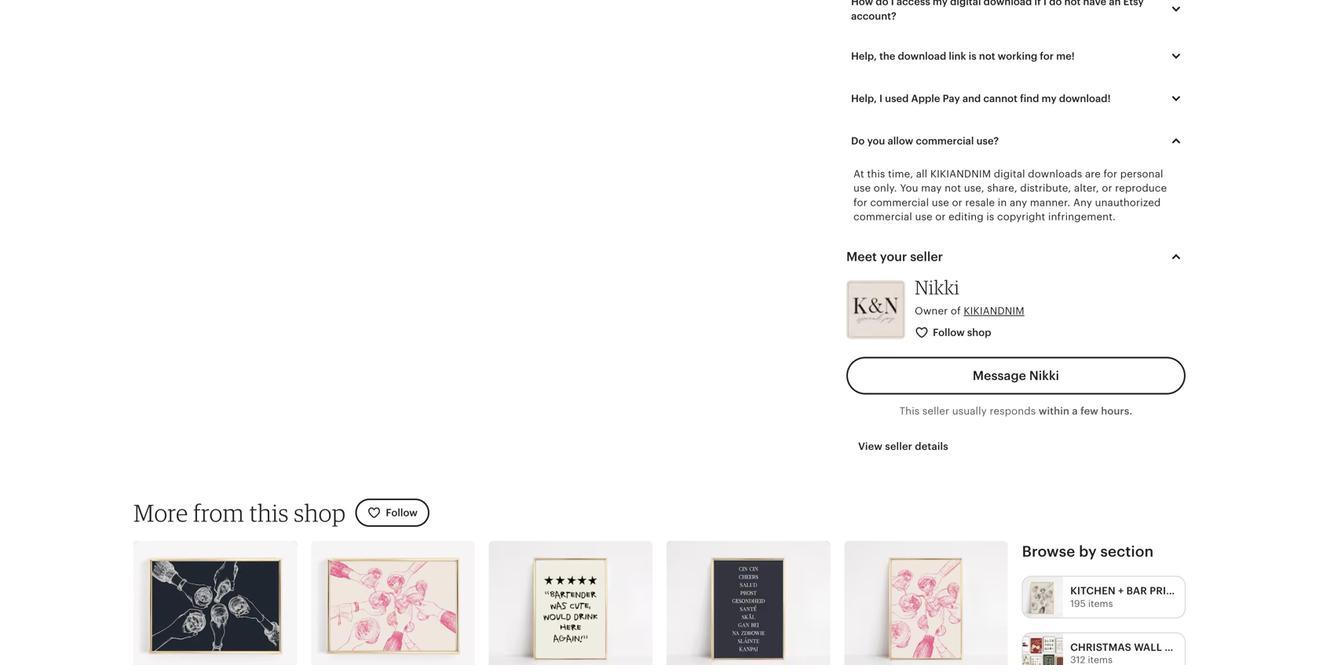 Task type: describe. For each thing, give the bounding box(es) containing it.
0 horizontal spatial for
[[854, 197, 868, 208]]

1 vertical spatial commercial
[[870, 197, 929, 208]]

downloads
[[1028, 168, 1083, 180]]

by
[[1079, 543, 1097, 560]]

link
[[949, 50, 966, 62]]

see more listings in the christmas wall art section image
[[1023, 633, 1064, 665]]

personal
[[1121, 168, 1164, 180]]

more
[[134, 498, 188, 527]]

all
[[916, 168, 928, 180]]

and
[[963, 93, 981, 104]]

owner
[[915, 305, 948, 317]]

see more listings in the kitchen + bar prints section image
[[1023, 577, 1064, 618]]

within
[[1039, 405, 1070, 417]]

follow shop button
[[903, 318, 1005, 348]]

pink cheers print | bar cart print | bar cart decor | preppy pink wall art | bar cart art | cheers sign | kikiandnim | printable wall art image
[[311, 541, 475, 665]]

1 do from the left
[[876, 0, 889, 8]]

not inside at this time, all kikiandnim digital downloads are for personal use only. you may not use, share, distribute, alter, or reproduce for commercial use or resale in any manner. any unauthorized commercial use or editing is copyright infringement.
[[945, 182, 962, 194]]

download inside how do i access my digital download if i do not have an etsy account?
[[984, 0, 1032, 8]]

help, the download link is not working for me!
[[851, 50, 1075, 62]]

0 horizontal spatial or
[[936, 211, 946, 223]]

kikiandnim link
[[964, 305, 1025, 317]]

nikki inside nikki owner of kikiandnim
[[915, 276, 960, 299]]

few
[[1081, 405, 1099, 417]]

digital for my
[[950, 0, 981, 8]]

use?
[[977, 135, 999, 147]]

christmas
[[1071, 641, 1132, 653]]

usually
[[952, 405, 987, 417]]

of
[[951, 305, 961, 317]]

not inside dropdown button
[[979, 50, 996, 62]]

seller for usually
[[923, 405, 950, 417]]

message nikki button
[[847, 357, 1186, 395]]

have
[[1084, 0, 1107, 8]]

bar cart print | bar cart decor | aesthetic room decor | trendy wall art | bar cart art | funky decor | kikiandnim | digital print image
[[489, 541, 653, 665]]

1 horizontal spatial i
[[891, 0, 894, 8]]

account?
[[851, 10, 897, 22]]

0 horizontal spatial this
[[249, 498, 289, 527]]

resale
[[966, 197, 995, 208]]

follow for follow
[[386, 507, 418, 519]]

the
[[880, 50, 896, 62]]

apple
[[911, 93, 940, 104]]

nikki image
[[847, 280, 906, 339]]

my inside how do i access my digital download if i do not have an etsy account?
[[933, 0, 948, 8]]

2 do from the left
[[1049, 0, 1062, 8]]

312
[[1071, 655, 1086, 665]]

195
[[1071, 598, 1086, 609]]

my inside "dropdown button"
[[1042, 93, 1057, 104]]

do
[[851, 135, 865, 147]]

meet
[[847, 250, 877, 264]]

help, the download link is not working for me! button
[[840, 40, 1198, 73]]

seller for details
[[885, 441, 913, 453]]

how
[[851, 0, 874, 8]]

you
[[867, 135, 885, 147]]

message
[[973, 369, 1027, 383]]

1 vertical spatial use
[[932, 197, 950, 208]]

this seller usually responds within a few hours.
[[900, 405, 1133, 417]]

hours.
[[1101, 405, 1133, 417]]

is inside at this time, all kikiandnim digital downloads are for personal use only. you may not use, share, distribute, alter, or reproduce for commercial use or resale in any manner. any unauthorized commercial use or editing is copyright infringement.
[[987, 211, 995, 223]]

for inside dropdown button
[[1040, 50, 1054, 62]]

bar cart accessories | cheers print | bar cart wall decor | cheers sign | cheers printable wall art | bar cart art | digital download image
[[134, 541, 297, 665]]

+
[[1119, 585, 1124, 597]]

1 vertical spatial for
[[1104, 168, 1118, 180]]

manner.
[[1030, 197, 1071, 208]]

a
[[1072, 405, 1078, 417]]

view seller details link
[[847, 433, 960, 461]]

you
[[900, 182, 919, 194]]

download!
[[1059, 93, 1111, 104]]

an
[[1109, 0, 1121, 8]]

follow shop
[[933, 327, 992, 338]]

in
[[998, 197, 1007, 208]]

me!
[[1057, 50, 1075, 62]]

use,
[[964, 182, 985, 194]]

from
[[193, 498, 244, 527]]

follow button
[[355, 499, 430, 527]]

any
[[1074, 197, 1093, 208]]

nikki owner of kikiandnim
[[915, 276, 1025, 317]]

bar
[[1127, 585, 1148, 597]]

browse
[[1022, 543, 1076, 560]]

items inside kitchen + bar prints 195 items
[[1089, 598, 1113, 609]]

kitchen
[[1071, 585, 1116, 597]]

this
[[900, 405, 920, 417]]

etsy
[[1124, 0, 1144, 8]]



Task type: locate. For each thing, give the bounding box(es) containing it.
items
[[1089, 598, 1113, 609], [1088, 655, 1113, 665]]

for down the at
[[854, 197, 868, 208]]

1 items from the top
[[1089, 598, 1113, 609]]

if
[[1035, 0, 1041, 8]]

1 horizontal spatial for
[[1040, 50, 1054, 62]]

2 items from the top
[[1088, 655, 1113, 665]]

1 vertical spatial not
[[979, 50, 996, 62]]

1 vertical spatial or
[[952, 197, 963, 208]]

1 vertical spatial help,
[[851, 93, 877, 104]]

nikki up within
[[1030, 369, 1060, 383]]

items down 'christmas'
[[1088, 655, 1113, 665]]

help, i used apple pay and cannot find my download!
[[851, 93, 1111, 104]]

shop down kikiandnim link
[[967, 327, 992, 338]]

commercial
[[916, 135, 974, 147], [870, 197, 929, 208], [854, 211, 913, 223]]

is down resale
[[987, 211, 995, 223]]

not left use,
[[945, 182, 962, 194]]

any
[[1010, 197, 1028, 208]]

0 vertical spatial seller
[[910, 250, 943, 264]]

download left "if"
[[984, 0, 1032, 8]]

pink cheers sign | bar cart decor | bar cart print | preppy pink wall art | bar cart art | cheers print | kikiandnim | printable wall art image
[[845, 541, 1008, 665]]

do you allow commercial use?
[[851, 135, 999, 147]]

for
[[1040, 50, 1054, 62], [1104, 168, 1118, 180], [854, 197, 868, 208]]

0 vertical spatial is
[[969, 50, 977, 62]]

1 horizontal spatial nikki
[[1030, 369, 1060, 383]]

follow
[[933, 327, 965, 338], [386, 507, 418, 519]]

0 vertical spatial items
[[1089, 598, 1113, 609]]

0 horizontal spatial digital
[[950, 0, 981, 8]]

is right link
[[969, 50, 977, 62]]

for right are
[[1104, 168, 1118, 180]]

1 help, from the top
[[851, 50, 877, 62]]

distribute,
[[1021, 182, 1072, 194]]

0 vertical spatial follow
[[933, 327, 965, 338]]

i right "if"
[[1044, 0, 1047, 8]]

kitchen + bar prints 195 items
[[1071, 585, 1187, 609]]

nikki inside 'button'
[[1030, 369, 1060, 383]]

or
[[1102, 182, 1113, 194], [952, 197, 963, 208], [936, 211, 946, 223]]

0 vertical spatial this
[[867, 168, 886, 180]]

for left me!
[[1040, 50, 1054, 62]]

meet your seller
[[847, 250, 943, 264]]

follow inside button
[[386, 507, 418, 519]]

not right link
[[979, 50, 996, 62]]

digital for kikiandnim
[[994, 168, 1026, 180]]

digital up share,
[[994, 168, 1026, 180]]

do up account?
[[876, 0, 889, 8]]

0 vertical spatial my
[[933, 0, 948, 8]]

christmas wall art 312 items
[[1071, 641, 1185, 665]]

1 vertical spatial shop
[[294, 498, 346, 527]]

art
[[1165, 641, 1185, 653]]

1 horizontal spatial my
[[1042, 93, 1057, 104]]

time,
[[888, 168, 914, 180]]

this up only.
[[867, 168, 886, 180]]

infringement.
[[1049, 211, 1116, 223]]

2 help, from the top
[[851, 93, 877, 104]]

share,
[[988, 182, 1018, 194]]

commercial up all
[[916, 135, 974, 147]]

0 horizontal spatial my
[[933, 0, 948, 8]]

help, left used
[[851, 93, 877, 104]]

0 horizontal spatial shop
[[294, 498, 346, 527]]

shop inside follow shop "button"
[[967, 327, 992, 338]]

help, left the
[[851, 50, 877, 62]]

2 vertical spatial use
[[915, 211, 933, 223]]

meet your seller button
[[833, 238, 1200, 276]]

my right find
[[1042, 93, 1057, 104]]

0 vertical spatial not
[[1065, 0, 1081, 8]]

how do i access my digital download if i do not have an etsy account? button
[[840, 0, 1198, 30]]

allow
[[888, 135, 914, 147]]

2 horizontal spatial or
[[1102, 182, 1113, 194]]

kikiandnim inside nikki owner of kikiandnim
[[964, 305, 1025, 317]]

2 vertical spatial seller
[[885, 441, 913, 453]]

nikki up owner
[[915, 276, 960, 299]]

copyright
[[997, 211, 1046, 223]]

this
[[867, 168, 886, 180], [249, 498, 289, 527]]

cannot
[[984, 93, 1018, 104]]

this inside at this time, all kikiandnim digital downloads are for personal use only. you may not use, share, distribute, alter, or reproduce for commercial use or resale in any manner. any unauthorized commercial use or editing is copyright infringement.
[[867, 168, 886, 180]]

seller inside meet your seller dropdown button
[[910, 250, 943, 264]]

1 vertical spatial is
[[987, 211, 995, 223]]

seller
[[910, 250, 943, 264], [923, 405, 950, 417], [885, 441, 913, 453]]

do
[[876, 0, 889, 8], [1049, 0, 1062, 8]]

0 horizontal spatial download
[[898, 50, 947, 62]]

0 vertical spatial help,
[[851, 50, 877, 62]]

2 vertical spatial commercial
[[854, 211, 913, 223]]

commercial down you
[[870, 197, 929, 208]]

digital inside at this time, all kikiandnim digital downloads are for personal use only. you may not use, share, distribute, alter, or reproduce for commercial use or resale in any manner. any unauthorized commercial use or editing is copyright infringement.
[[994, 168, 1026, 180]]

how do i access my digital download if i do not have an etsy account?
[[851, 0, 1144, 22]]

kikiandnim
[[931, 168, 991, 180], [964, 305, 1025, 317]]

1 horizontal spatial shop
[[967, 327, 992, 338]]

wall
[[1134, 641, 1162, 653]]

kikiandnim inside at this time, all kikiandnim digital downloads are for personal use only. you may not use, share, distribute, alter, or reproduce for commercial use or resale in any manner. any unauthorized commercial use or editing is copyright infringement.
[[931, 168, 991, 180]]

only.
[[874, 182, 898, 194]]

i inside help, i used apple pay and cannot find my download! "dropdown button"
[[880, 93, 883, 104]]

1 horizontal spatial or
[[952, 197, 963, 208]]

download inside dropdown button
[[898, 50, 947, 62]]

0 vertical spatial download
[[984, 0, 1032, 8]]

2 horizontal spatial i
[[1044, 0, 1047, 8]]

items down kitchen on the right of page
[[1089, 598, 1113, 609]]

at
[[854, 168, 865, 180]]

1 vertical spatial kikiandnim
[[964, 305, 1025, 317]]

are
[[1085, 168, 1101, 180]]

1 vertical spatial digital
[[994, 168, 1026, 180]]

my
[[933, 0, 948, 8], [1042, 93, 1057, 104]]

do right "if"
[[1049, 0, 1062, 8]]

seller right view
[[885, 441, 913, 453]]

2 vertical spatial not
[[945, 182, 962, 194]]

1 horizontal spatial download
[[984, 0, 1032, 8]]

i left access
[[891, 0, 894, 8]]

help, for help, the download link is not working for me!
[[851, 50, 877, 62]]

my right access
[[933, 0, 948, 8]]

1 vertical spatial follow
[[386, 507, 418, 519]]

alter,
[[1074, 182, 1099, 194]]

bar cart decor | cheers in different languages sign | bar cart art | bar cart prints | cheers sign | printable wall art | digital download image
[[667, 541, 830, 665]]

not inside how do i access my digital download if i do not have an etsy account?
[[1065, 0, 1081, 8]]

seller inside view seller details link
[[885, 441, 913, 453]]

commercial inside do you allow commercial use? dropdown button
[[916, 135, 974, 147]]

prints
[[1150, 585, 1187, 597]]

1 vertical spatial nikki
[[1030, 369, 1060, 383]]

kikiandnim right of
[[964, 305, 1025, 317]]

commercial down only.
[[854, 211, 913, 223]]

or left editing
[[936, 211, 946, 223]]

working
[[998, 50, 1038, 62]]

this right the from
[[249, 498, 289, 527]]

more from this shop
[[134, 498, 346, 527]]

0 vertical spatial nikki
[[915, 276, 960, 299]]

details
[[915, 441, 949, 453]]

0 horizontal spatial not
[[945, 182, 962, 194]]

access
[[897, 0, 931, 8]]

1 horizontal spatial digital
[[994, 168, 1026, 180]]

nikki
[[915, 276, 960, 299], [1030, 369, 1060, 383]]

1 horizontal spatial not
[[979, 50, 996, 62]]

is inside dropdown button
[[969, 50, 977, 62]]

2 horizontal spatial for
[[1104, 168, 1118, 180]]

1 vertical spatial my
[[1042, 93, 1057, 104]]

0 horizontal spatial do
[[876, 0, 889, 8]]

2 vertical spatial for
[[854, 197, 868, 208]]

follow inside "button"
[[933, 327, 965, 338]]

editing
[[949, 211, 984, 223]]

2 vertical spatial or
[[936, 211, 946, 223]]

1 vertical spatial items
[[1088, 655, 1113, 665]]

0 vertical spatial for
[[1040, 50, 1054, 62]]

reproduce
[[1116, 182, 1167, 194]]

may
[[921, 182, 942, 194]]

seller right your
[[910, 250, 943, 264]]

0 horizontal spatial i
[[880, 93, 883, 104]]

unauthorized
[[1095, 197, 1161, 208]]

not
[[1065, 0, 1081, 8], [979, 50, 996, 62], [945, 182, 962, 194]]

1 vertical spatial this
[[249, 498, 289, 527]]

0 vertical spatial digital
[[950, 0, 981, 8]]

used
[[885, 93, 909, 104]]

section
[[1101, 543, 1154, 560]]

browse by section
[[1022, 543, 1154, 560]]

0 vertical spatial or
[[1102, 182, 1113, 194]]

not left "have" at the right of the page
[[1065, 0, 1081, 8]]

do you allow commercial use? button
[[840, 124, 1198, 157]]

responds
[[990, 405, 1036, 417]]

message nikki
[[973, 369, 1060, 383]]

view seller details
[[858, 441, 949, 453]]

help, inside help, i used apple pay and cannot find my download! "dropdown button"
[[851, 93, 877, 104]]

1 horizontal spatial this
[[867, 168, 886, 180]]

find
[[1020, 93, 1040, 104]]

seller right this
[[923, 405, 950, 417]]

shop left follow button on the bottom of page
[[294, 498, 346, 527]]

0 vertical spatial commercial
[[916, 135, 974, 147]]

1 vertical spatial seller
[[923, 405, 950, 417]]

1 horizontal spatial is
[[987, 211, 995, 223]]

shop
[[967, 327, 992, 338], [294, 498, 346, 527]]

2 horizontal spatial not
[[1065, 0, 1081, 8]]

0 horizontal spatial is
[[969, 50, 977, 62]]

1 horizontal spatial do
[[1049, 0, 1062, 8]]

1 horizontal spatial follow
[[933, 327, 965, 338]]

download
[[984, 0, 1032, 8], [898, 50, 947, 62]]

0 vertical spatial use
[[854, 182, 871, 194]]

i left used
[[880, 93, 883, 104]]

digital right access
[[950, 0, 981, 8]]

0 horizontal spatial nikki
[[915, 276, 960, 299]]

digital inside how do i access my digital download if i do not have an etsy account?
[[950, 0, 981, 8]]

0 horizontal spatial follow
[[386, 507, 418, 519]]

your
[[880, 250, 907, 264]]

items inside christmas wall art 312 items
[[1088, 655, 1113, 665]]

or right alter,
[[1102, 182, 1113, 194]]

is
[[969, 50, 977, 62], [987, 211, 995, 223]]

kikiandnim up use,
[[931, 168, 991, 180]]

follow for follow shop
[[933, 327, 965, 338]]

at this time, all kikiandnim digital downloads are for personal use only. you may not use, share, distribute, alter, or reproduce for commercial use or resale in any manner. any unauthorized commercial use or editing is copyright infringement.
[[854, 168, 1167, 223]]

0 vertical spatial kikiandnim
[[931, 168, 991, 180]]

help, for help, i used apple pay and cannot find my download!
[[851, 93, 877, 104]]

0 vertical spatial shop
[[967, 327, 992, 338]]

help, i used apple pay and cannot find my download! button
[[840, 82, 1198, 115]]

pay
[[943, 93, 960, 104]]

download right the
[[898, 50, 947, 62]]

or up editing
[[952, 197, 963, 208]]

help, inside help, the download link is not working for me! dropdown button
[[851, 50, 877, 62]]

1 vertical spatial download
[[898, 50, 947, 62]]

view
[[858, 441, 883, 453]]

use
[[854, 182, 871, 194], [932, 197, 950, 208], [915, 211, 933, 223]]



Task type: vqa. For each thing, say whether or not it's contained in the screenshot.
Help, the download link is not working for me! dropdown button
yes



